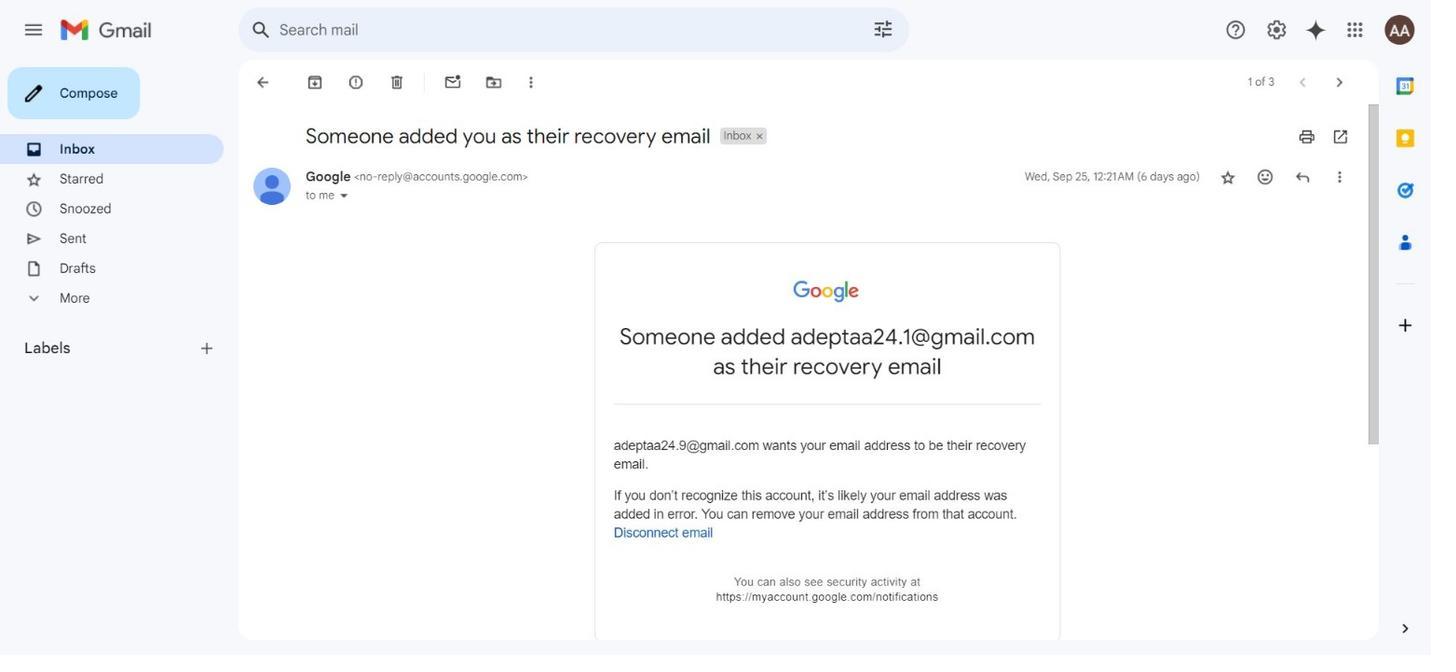Task type: describe. For each thing, give the bounding box(es) containing it.
Not starred checkbox
[[1219, 168, 1238, 186]]

google image
[[793, 280, 862, 303]]

report spam image
[[347, 73, 365, 91]]

support image
[[1225, 19, 1247, 41]]

archive image
[[306, 73, 324, 91]]

advanced search options image
[[865, 10, 902, 48]]

search mail image
[[244, 13, 278, 47]]

not starred image
[[1219, 168, 1238, 186]]

move to image
[[485, 73, 503, 91]]

more email options image
[[522, 73, 541, 91]]



Task type: locate. For each thing, give the bounding box(es) containing it.
heading
[[24, 339, 198, 358]]

cell
[[1025, 168, 1201, 186], [306, 169, 528, 185]]

Search mail text field
[[280, 21, 820, 39]]

back to inbox image
[[254, 73, 272, 91]]

main menu image
[[22, 19, 45, 41]]

gmail image
[[60, 11, 161, 48]]

older image
[[1331, 73, 1350, 91]]

1 horizontal spatial cell
[[1025, 168, 1201, 186]]

show details image
[[338, 190, 350, 201]]

2 cell from the left
[[306, 169, 528, 185]]

navigation
[[0, 60, 239, 655]]

tab list
[[1380, 60, 1432, 588]]

1 cell from the left
[[1025, 168, 1201, 186]]

settings image
[[1266, 19, 1288, 41]]

delete image
[[388, 73, 406, 91]]

None search field
[[239, 7, 910, 52]]

0 horizontal spatial cell
[[306, 169, 528, 185]]



Task type: vqa. For each thing, say whether or not it's contained in the screenshot.
Search mail Text Field
yes



